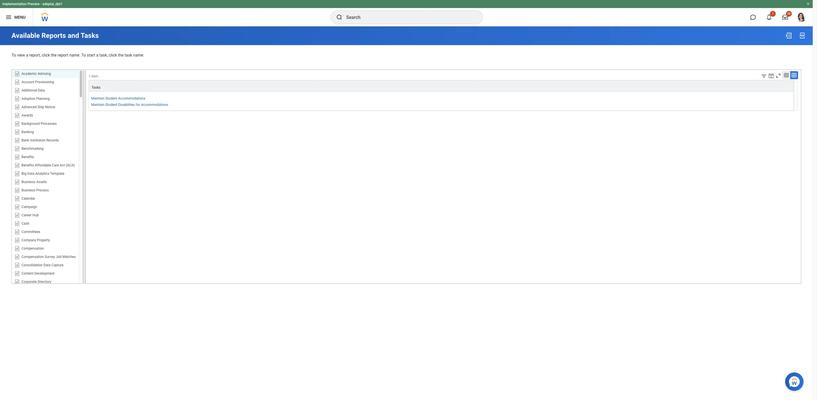 Task type: vqa. For each thing, say whether or not it's contained in the screenshot.
the Business
yes



Task type: describe. For each thing, give the bounding box(es) containing it.
inbox large image
[[783, 14, 789, 20]]

adoption planning
[[22, 97, 50, 101]]

ship
[[38, 105, 44, 109]]

data for big
[[27, 172, 34, 176]]

banking
[[22, 130, 34, 134]]

1 to from the left
[[11, 53, 16, 57]]

act
[[60, 163, 65, 167]]

advanced ship notice
[[22, 105, 55, 109]]

big data analytics template
[[22, 172, 64, 176]]

compensation for compensation survey job matches
[[22, 255, 44, 259]]

search image
[[336, 14, 343, 21]]

additional
[[22, 88, 37, 92]]

company
[[22, 238, 36, 242]]

view
[[17, 53, 25, 57]]

analytics
[[35, 172, 49, 176]]

report
[[58, 53, 68, 57]]

2 click from the left
[[109, 53, 117, 57]]

1 click from the left
[[42, 53, 50, 57]]

company property
[[22, 238, 50, 242]]

compensation survey job matches
[[22, 255, 76, 259]]

implementation preview -   adeptai_dpt1
[[2, 2, 63, 6]]

33
[[788, 12, 791, 15]]

hub
[[32, 213, 39, 217]]

report,
[[29, 53, 41, 57]]

2 student from the top
[[106, 103, 117, 107]]

table image
[[784, 72, 790, 78]]

planning
[[36, 97, 50, 101]]

fullscreen image
[[776, 73, 782, 79]]

care
[[52, 163, 59, 167]]

big
[[22, 172, 26, 176]]

bank institution records
[[22, 138, 59, 142]]

background processes
[[22, 122, 57, 126]]

background
[[22, 122, 40, 126]]

data for additional
[[38, 88, 45, 92]]

data for consolidation
[[44, 263, 51, 267]]

content
[[22, 272, 34, 276]]

close environment banner image
[[807, 2, 811, 5]]

matches
[[62, 255, 76, 259]]

notice
[[45, 105, 55, 109]]

1 student from the top
[[106, 96, 117, 100]]

template
[[50, 172, 64, 176]]

processes
[[41, 122, 57, 126]]

survey
[[45, 255, 55, 259]]

task,
[[99, 53, 108, 57]]

to view a report, click the report name. to start a task, click the task name.
[[11, 53, 144, 57]]

business process
[[22, 188, 49, 192]]

academic advising
[[22, 72, 51, 76]]

maintain student disabilities for accommodations link
[[91, 102, 168, 107]]

consolidation
[[22, 263, 43, 267]]

1 item
[[89, 74, 98, 78]]

2 a from the left
[[96, 53, 98, 57]]

menu
[[14, 15, 26, 19]]

advising
[[38, 72, 51, 76]]

tasks inside popup button
[[92, 85, 101, 90]]

click to view/edit grid preferences image
[[769, 73, 775, 79]]

implementation
[[2, 2, 27, 6]]

corporate directory
[[22, 280, 51, 284]]

benefits for benefits affordable care act (aca)
[[22, 163, 34, 167]]

-
[[41, 2, 42, 6]]

provisioning
[[35, 80, 54, 84]]

available reports and tasks main content
[[0, 26, 814, 289]]

calendar
[[22, 197, 35, 201]]

1 name. from the left
[[69, 53, 81, 57]]

justify image
[[5, 14, 12, 21]]

0 vertical spatial tasks
[[81, 32, 99, 40]]

1 a from the left
[[26, 53, 28, 57]]



Task type: locate. For each thing, give the bounding box(es) containing it.
2 to from the left
[[81, 53, 86, 57]]

benchmarking
[[22, 147, 44, 151]]

1 benefits from the top
[[22, 155, 34, 159]]

adoption
[[22, 97, 35, 101]]

start
[[87, 53, 95, 57]]

to left 'start'
[[81, 53, 86, 57]]

the left report in the left top of the page
[[51, 53, 57, 57]]

reports
[[42, 32, 66, 40]]

1 maintain from the top
[[91, 96, 105, 100]]

2 compensation from the top
[[22, 255, 44, 259]]

and
[[68, 32, 79, 40]]

maintain down maintain student accommodations link at left
[[91, 103, 105, 107]]

tasks button
[[89, 80, 794, 91]]

select to filter grid data image
[[762, 73, 768, 79]]

business up calendar
[[22, 188, 35, 192]]

1 vertical spatial 1
[[89, 74, 91, 78]]

0 horizontal spatial 1
[[89, 74, 91, 78]]

capture
[[52, 263, 64, 267]]

1 business from the top
[[22, 180, 35, 184]]

1 the from the left
[[51, 53, 57, 57]]

to
[[11, 53, 16, 57], [81, 53, 86, 57]]

benefits
[[22, 155, 34, 159], [22, 163, 34, 167]]

1 vertical spatial maintain
[[91, 103, 105, 107]]

1 horizontal spatial name.
[[133, 53, 144, 57]]

compensation
[[22, 247, 44, 251], [22, 255, 44, 259]]

business assets
[[22, 180, 47, 184]]

2 name. from the left
[[133, 53, 144, 57]]

1 vertical spatial student
[[106, 103, 117, 107]]

export to excel image
[[786, 32, 793, 39]]

expand table image
[[792, 72, 798, 78]]

name. right task
[[133, 53, 144, 57]]

data right big
[[27, 172, 34, 176]]

0 horizontal spatial to
[[11, 53, 16, 57]]

1 vertical spatial accommodations
[[141, 103, 168, 107]]

1 vertical spatial compensation
[[22, 255, 44, 259]]

0 vertical spatial benefits
[[22, 155, 34, 159]]

compensation up the consolidation
[[22, 255, 44, 259]]

preview
[[27, 2, 40, 6]]

property
[[37, 238, 50, 242]]

1 inside button
[[773, 12, 775, 15]]

institution
[[30, 138, 45, 142]]

cash
[[22, 222, 29, 226]]

compensation for compensation
[[22, 247, 44, 251]]

development
[[34, 272, 55, 276]]

student up maintain student disabilities for accommodations link
[[106, 96, 117, 100]]

1 vertical spatial business
[[22, 188, 35, 192]]

accommodations right for
[[141, 103, 168, 107]]

adeptai_dpt1
[[43, 2, 63, 6]]

tasks down item
[[92, 85, 101, 90]]

item
[[92, 74, 98, 78]]

additional data
[[22, 88, 45, 92]]

0 vertical spatial accommodations
[[118, 96, 146, 100]]

career
[[22, 213, 32, 217]]

0 vertical spatial business
[[22, 180, 35, 184]]

to left view
[[11, 53, 16, 57]]

name.
[[69, 53, 81, 57], [133, 53, 144, 57]]

compensation down company property at the bottom left of the page
[[22, 247, 44, 251]]

1 vertical spatial tasks
[[92, 85, 101, 90]]

1
[[773, 12, 775, 15], [89, 74, 91, 78]]

1 horizontal spatial to
[[81, 53, 86, 57]]

click
[[42, 53, 50, 57], [109, 53, 117, 57]]

directory
[[38, 280, 51, 284]]

data
[[38, 88, 45, 92], [27, 172, 34, 176], [44, 263, 51, 267]]

1 horizontal spatial a
[[96, 53, 98, 57]]

1 right notifications large icon
[[773, 12, 775, 15]]

1 vertical spatial data
[[27, 172, 34, 176]]

benefits down benchmarking
[[22, 155, 34, 159]]

maintain
[[91, 96, 105, 100], [91, 103, 105, 107]]

0 horizontal spatial name.
[[69, 53, 81, 57]]

campaign
[[22, 205, 37, 209]]

benefits up big
[[22, 163, 34, 167]]

items selected list
[[91, 95, 168, 107]]

name. right report in the left top of the page
[[69, 53, 81, 57]]

data up planning
[[38, 88, 45, 92]]

career hub
[[22, 213, 39, 217]]

1 horizontal spatial the
[[118, 53, 124, 57]]

tasks
[[81, 32, 99, 40], [92, 85, 101, 90]]

1 left item
[[89, 74, 91, 78]]

2 benefits from the top
[[22, 163, 34, 167]]

business for business process
[[22, 188, 35, 192]]

a right view
[[26, 53, 28, 57]]

0 vertical spatial student
[[106, 96, 117, 100]]

accommodations up maintain student disabilities for accommodations link
[[118, 96, 146, 100]]

0 vertical spatial data
[[38, 88, 45, 92]]

benefits for benefits
[[22, 155, 34, 159]]

academic
[[22, 72, 37, 76]]

the
[[51, 53, 57, 57], [118, 53, 124, 57]]

committees
[[22, 230, 40, 234]]

student
[[106, 96, 117, 100], [106, 103, 117, 107]]

0 vertical spatial maintain
[[91, 96, 105, 100]]

1 horizontal spatial click
[[109, 53, 117, 57]]

0 horizontal spatial a
[[26, 53, 28, 57]]

view printable version (pdf) image
[[800, 32, 807, 39]]

33 button
[[780, 11, 793, 24]]

accommodations
[[118, 96, 146, 100], [141, 103, 168, 107]]

toolbar inside available reports and tasks main content
[[757, 71, 799, 80]]

business down big
[[22, 180, 35, 184]]

maintain down item
[[91, 96, 105, 100]]

1 for 1 item
[[89, 74, 91, 78]]

0 vertical spatial compensation
[[22, 247, 44, 251]]

account provisioning
[[22, 80, 54, 84]]

maintain student accommodations link
[[91, 95, 146, 100]]

task
[[125, 53, 132, 57]]

awards
[[22, 113, 33, 117]]

1 button
[[764, 11, 777, 24]]

notifications large image
[[767, 14, 773, 20]]

menu banner
[[0, 0, 814, 26]]

student down maintain student accommodations link at left
[[106, 103, 117, 107]]

for
[[136, 103, 140, 107]]

tasks row
[[89, 80, 795, 92]]

consolidation data capture
[[22, 263, 64, 267]]

content development
[[22, 272, 55, 276]]

2 the from the left
[[118, 53, 124, 57]]

menu button
[[0, 8, 33, 26]]

1 for 1
[[773, 12, 775, 15]]

available
[[11, 32, 40, 40]]

data down compensation survey job matches
[[44, 263, 51, 267]]

tasks right and
[[81, 32, 99, 40]]

available reports and tasks
[[11, 32, 99, 40]]

corporate
[[22, 280, 37, 284]]

0 horizontal spatial the
[[51, 53, 57, 57]]

advanced
[[22, 105, 37, 109]]

1 vertical spatial benefits
[[22, 163, 34, 167]]

1 horizontal spatial 1
[[773, 12, 775, 15]]

business for business assets
[[22, 180, 35, 184]]

job
[[56, 255, 62, 259]]

2 maintain from the top
[[91, 103, 105, 107]]

0 vertical spatial 1
[[773, 12, 775, 15]]

the left task
[[118, 53, 124, 57]]

maintain student accommodations maintain student disabilities for accommodations
[[91, 96, 168, 107]]

assets
[[36, 180, 47, 184]]

bank
[[22, 138, 29, 142]]

toolbar
[[757, 71, 799, 80]]

0 horizontal spatial click
[[42, 53, 50, 57]]

1 compensation from the top
[[22, 247, 44, 251]]

(aca)
[[66, 163, 75, 167]]

click right report,
[[42, 53, 50, 57]]

profile logan mcneil image
[[798, 13, 807, 23]]

1 inside available reports and tasks main content
[[89, 74, 91, 78]]

Search Workday  search field
[[347, 11, 471, 24]]

account
[[22, 80, 34, 84]]

records
[[46, 138, 59, 142]]

a
[[26, 53, 28, 57], [96, 53, 98, 57]]

business
[[22, 180, 35, 184], [22, 188, 35, 192]]

process
[[36, 188, 49, 192]]

2 vertical spatial data
[[44, 263, 51, 267]]

2 business from the top
[[22, 188, 35, 192]]

benefits affordable care act (aca)
[[22, 163, 75, 167]]

click right task,
[[109, 53, 117, 57]]

a right 'start'
[[96, 53, 98, 57]]

affordable
[[35, 163, 51, 167]]

disabilities
[[118, 103, 135, 107]]



